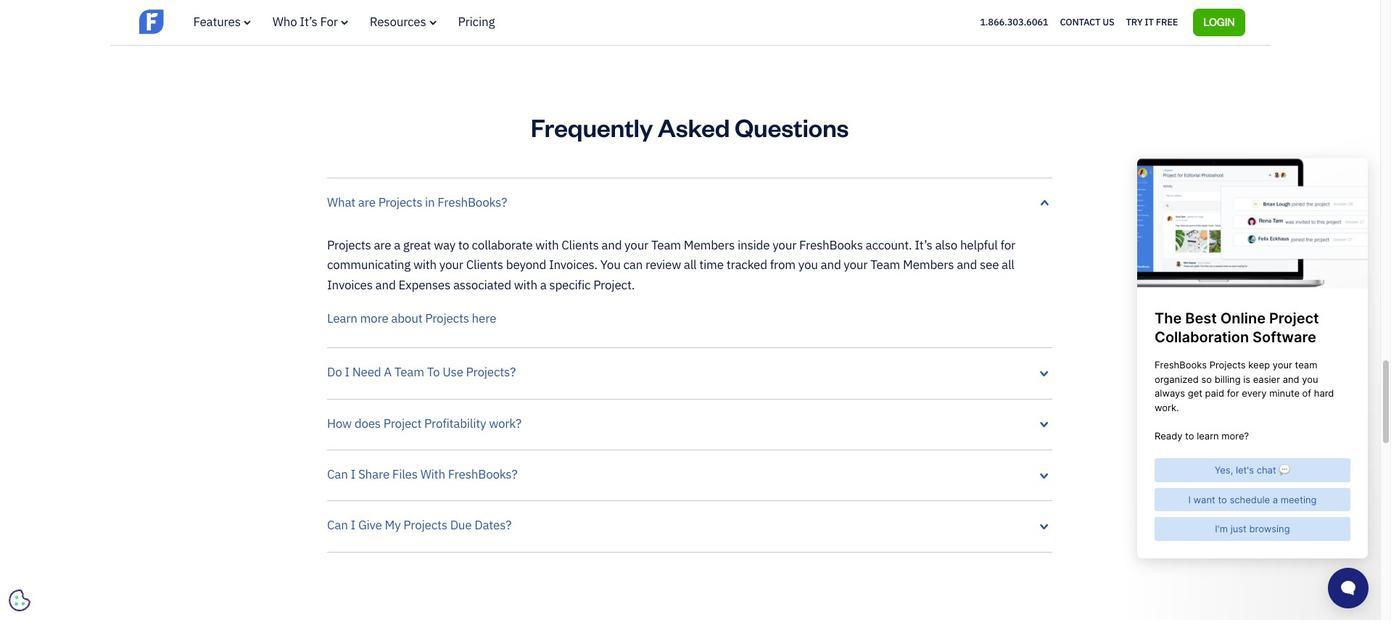 Task type: vqa. For each thing, say whether or not it's contained in the screenshot.
Start to the top
no



Task type: describe. For each thing, give the bounding box(es) containing it.
for
[[1001, 237, 1016, 253]]

frequently
[[531, 111, 653, 143]]

you
[[601, 257, 621, 273]]

due
[[450, 518, 472, 534]]

project
[[384, 416, 422, 432]]

projects left here
[[425, 311, 469, 327]]

projects inside projects are a great way to collaborate with clients and your team members inside your freshbooks account. it's also helpful for communicating with your clients beyond invoices. you can review all time tracked from you and your team members and see all invoices and expenses associated with a specific project.
[[327, 237, 371, 253]]

dates?
[[475, 518, 512, 534]]

try it free link
[[1127, 13, 1179, 32]]

0 horizontal spatial it's
[[300, 14, 318, 30]]

1 vertical spatial members
[[903, 257, 954, 273]]

share
[[358, 467, 390, 483]]

asked
[[658, 111, 730, 143]]

profitability
[[425, 416, 486, 432]]

invoices.
[[549, 257, 598, 273]]

more
[[360, 311, 389, 327]]

1 horizontal spatial clients
[[562, 237, 599, 253]]

who
[[273, 14, 297, 30]]

work?
[[489, 416, 522, 432]]

projects left in
[[378, 194, 422, 210]]

1 vertical spatial with
[[414, 257, 437, 273]]

in
[[425, 194, 435, 210]]

projects right my
[[404, 518, 448, 534]]

1 vertical spatial freshbooks?
[[448, 467, 518, 483]]

great
[[403, 237, 431, 253]]

1 all from the left
[[684, 257, 697, 273]]

questions
[[735, 111, 849, 143]]

projects are a great way to collaborate with clients and your team members inside your freshbooks account. it's also helpful for communicating with your clients beyond invoices. you can review all time tracked from you and your team members and see all invoices and expenses associated with a specific project.
[[327, 237, 1016, 293]]

your down freshbooks at the top right
[[844, 257, 868, 273]]

i for need
[[345, 365, 350, 381]]

resources
[[370, 14, 426, 30]]

what are projects in freshbooks?
[[327, 194, 507, 210]]

need
[[352, 365, 381, 381]]

way
[[434, 237, 456, 253]]

about
[[391, 311, 423, 327]]

for
[[320, 14, 338, 30]]

how does project profitability work?
[[327, 416, 522, 432]]

from
[[770, 257, 796, 273]]

login
[[1204, 15, 1235, 28]]

beyond
[[506, 257, 546, 273]]

tracked
[[727, 257, 768, 273]]

communicating
[[327, 257, 411, 273]]

and down communicating
[[376, 277, 396, 293]]

learn more about projects here
[[327, 311, 497, 327]]

can i share files with freshbooks?
[[327, 467, 518, 483]]

give
[[358, 518, 382, 534]]

also
[[936, 237, 958, 253]]

1.866.303.6061
[[980, 16, 1049, 28]]

my
[[385, 518, 401, 534]]

1 vertical spatial a
[[540, 277, 547, 293]]

0 vertical spatial with
[[536, 237, 559, 253]]

0 horizontal spatial team
[[395, 365, 424, 381]]

can for can i give my projects due dates?
[[327, 518, 348, 534]]

and up you at the left top of the page
[[602, 237, 622, 253]]

0 vertical spatial freshbooks?
[[438, 194, 507, 210]]

1.866.303.6061 link
[[980, 16, 1049, 28]]

your down way at the top left
[[440, 257, 464, 273]]

associated
[[453, 277, 511, 293]]



Task type: locate. For each thing, give the bounding box(es) containing it.
freshbooks?
[[438, 194, 507, 210], [448, 467, 518, 483]]

are up communicating
[[374, 237, 391, 253]]

projects up communicating
[[327, 237, 371, 253]]

invoices
[[327, 277, 373, 293]]

frequently asked questions
[[531, 111, 849, 143]]

and down freshbooks at the top right
[[821, 257, 841, 273]]

can
[[624, 257, 643, 273]]

1 horizontal spatial team
[[652, 237, 681, 253]]

are right 'what'
[[358, 194, 376, 210]]

all right see
[[1002, 257, 1015, 273]]

members down also
[[903, 257, 954, 273]]

helpful
[[961, 237, 998, 253]]

review
[[646, 257, 681, 273]]

freshbooks logo image
[[139, 8, 251, 35]]

free
[[1156, 16, 1179, 28]]

your
[[625, 237, 649, 253], [773, 237, 797, 253], [440, 257, 464, 273], [844, 257, 868, 273]]

team down account. on the top right of the page
[[871, 257, 901, 273]]

2 vertical spatial with
[[514, 277, 538, 293]]

does
[[355, 416, 381, 432]]

freshbooks
[[800, 237, 863, 253]]

and
[[602, 237, 622, 253], [821, 257, 841, 273], [957, 257, 978, 273], [376, 277, 396, 293]]

see
[[980, 257, 999, 273]]

you
[[799, 257, 818, 273]]

a
[[384, 365, 392, 381]]

2 horizontal spatial team
[[871, 257, 901, 273]]

project.
[[594, 277, 635, 293]]

resources link
[[370, 14, 437, 30]]

clients up invoices.
[[562, 237, 599, 253]]

with
[[536, 237, 559, 253], [414, 257, 437, 273], [514, 277, 538, 293]]

i left give
[[351, 518, 356, 534]]

try
[[1127, 16, 1143, 28]]

it's inside projects are a great way to collaborate with clients and your team members inside your freshbooks account. it's also helpful for communicating with your clients beyond invoices. you can review all time tracked from you and your team members and see all invoices and expenses associated with a specific project.
[[915, 237, 933, 253]]

time
[[700, 257, 724, 273]]

do i need a team to use projects?
[[327, 365, 516, 381]]

contact
[[1060, 16, 1101, 28]]

0 vertical spatial i
[[345, 365, 350, 381]]

who it's for link
[[273, 14, 348, 30]]

1 vertical spatial can
[[327, 518, 348, 534]]

specific
[[550, 277, 591, 293]]

with
[[421, 467, 445, 483]]

a
[[394, 237, 401, 253], [540, 277, 547, 293]]

all left time
[[684, 257, 697, 273]]

0 vertical spatial clients
[[562, 237, 599, 253]]

and left see
[[957, 257, 978, 273]]

are inside projects are a great way to collaborate with clients and your team members inside your freshbooks account. it's also helpful for communicating with your clients beyond invoices. you can review all time tracked from you and your team members and see all invoices and expenses associated with a specific project.
[[374, 237, 391, 253]]

1 can from the top
[[327, 467, 348, 483]]

it
[[1145, 16, 1154, 28]]

0 horizontal spatial all
[[684, 257, 697, 273]]

learn more about projects here link
[[327, 311, 497, 327]]

collaborate
[[472, 237, 533, 253]]

files
[[392, 467, 418, 483]]

inside
[[738, 237, 770, 253]]

2 all from the left
[[1002, 257, 1015, 273]]

0 vertical spatial team
[[652, 237, 681, 253]]

1 vertical spatial are
[[374, 237, 391, 253]]

projects?
[[466, 365, 516, 381]]

what
[[327, 194, 356, 210]]

contact us link
[[1060, 13, 1115, 32]]

here
[[472, 311, 497, 327]]

clients
[[562, 237, 599, 253], [466, 257, 504, 273]]

us
[[1103, 16, 1115, 28]]

0 horizontal spatial a
[[394, 237, 401, 253]]

pricing link
[[458, 14, 495, 30]]

2 can from the top
[[327, 518, 348, 534]]

2 vertical spatial team
[[395, 365, 424, 381]]

all
[[684, 257, 697, 273], [1002, 257, 1015, 273]]

freshbooks? right in
[[438, 194, 507, 210]]

clients up associated
[[466, 257, 504, 273]]

expenses
[[399, 277, 451, 293]]

can i give my projects due dates?
[[327, 518, 512, 534]]

cookie preferences image
[[9, 590, 30, 612]]

who it's for
[[273, 14, 338, 30]]

account.
[[866, 237, 912, 253]]

0 vertical spatial are
[[358, 194, 376, 210]]

a down beyond
[[540, 277, 547, 293]]

members
[[684, 237, 735, 253], [903, 257, 954, 273]]

can left give
[[327, 518, 348, 534]]

try it free
[[1127, 16, 1179, 28]]

can left share
[[327, 467, 348, 483]]

team
[[652, 237, 681, 253], [871, 257, 901, 273], [395, 365, 424, 381]]

team right a
[[395, 365, 424, 381]]

freshbooks? right with
[[448, 467, 518, 483]]

i
[[345, 365, 350, 381], [351, 467, 356, 483], [351, 518, 356, 534]]

projects
[[378, 194, 422, 210], [327, 237, 371, 253], [425, 311, 469, 327], [404, 518, 448, 534]]

features
[[193, 14, 241, 30]]

0 horizontal spatial members
[[684, 237, 735, 253]]

i right do
[[345, 365, 350, 381]]

use
[[443, 365, 464, 381]]

a left great
[[394, 237, 401, 253]]

0 horizontal spatial clients
[[466, 257, 504, 273]]

learn
[[327, 311, 357, 327]]

can
[[327, 467, 348, 483], [327, 518, 348, 534]]

how
[[327, 416, 352, 432]]

1 vertical spatial it's
[[915, 237, 933, 253]]

2 vertical spatial i
[[351, 518, 356, 534]]

your up 'can'
[[625, 237, 649, 253]]

do
[[327, 365, 342, 381]]

members up time
[[684, 237, 735, 253]]

with up expenses
[[414, 257, 437, 273]]

cookie consent banner dialog
[[11, 442, 229, 610]]

are
[[358, 194, 376, 210], [374, 237, 391, 253]]

1 horizontal spatial all
[[1002, 257, 1015, 273]]

features link
[[193, 14, 251, 30]]

team up review
[[652, 237, 681, 253]]

it's left for
[[300, 14, 318, 30]]

1 vertical spatial clients
[[466, 257, 504, 273]]

1 vertical spatial i
[[351, 467, 356, 483]]

can for can i share files with freshbooks?
[[327, 467, 348, 483]]

0 vertical spatial can
[[327, 467, 348, 483]]

with up beyond
[[536, 237, 559, 253]]

with down beyond
[[514, 277, 538, 293]]

are for projects
[[374, 237, 391, 253]]

i left share
[[351, 467, 356, 483]]

to
[[458, 237, 469, 253]]

contact us
[[1060, 16, 1115, 28]]

i for give
[[351, 518, 356, 534]]

1 vertical spatial team
[[871, 257, 901, 273]]

i for share
[[351, 467, 356, 483]]

are for what
[[358, 194, 376, 210]]

to
[[427, 365, 440, 381]]

it's
[[300, 14, 318, 30], [915, 237, 933, 253]]

0 vertical spatial a
[[394, 237, 401, 253]]

1 horizontal spatial it's
[[915, 237, 933, 253]]

your up from
[[773, 237, 797, 253]]

1 horizontal spatial a
[[540, 277, 547, 293]]

0 vertical spatial members
[[684, 237, 735, 253]]

1 horizontal spatial members
[[903, 257, 954, 273]]

pricing
[[458, 14, 495, 30]]

it's left also
[[915, 237, 933, 253]]

0 vertical spatial it's
[[300, 14, 318, 30]]

login link
[[1194, 9, 1246, 36]]



